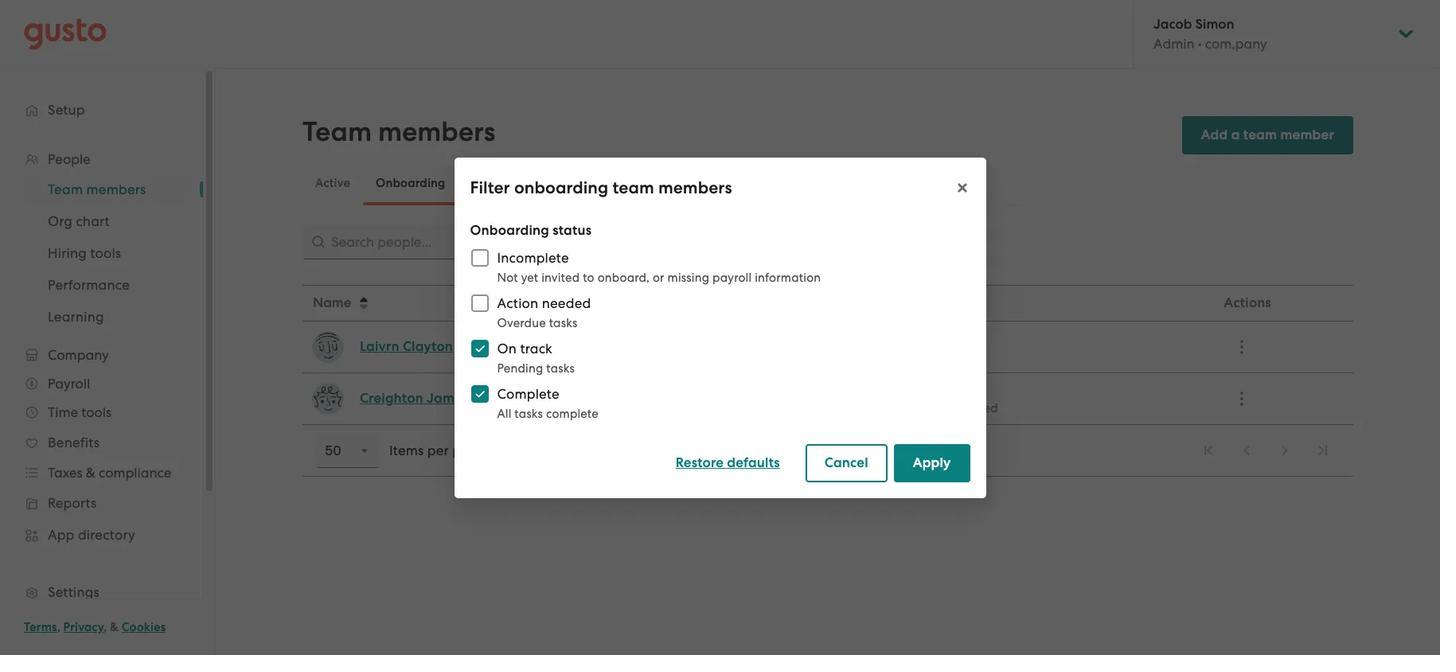 Task type: describe. For each thing, give the bounding box(es) containing it.
cookies button
[[122, 618, 166, 637]]

members inside "onboarding people filters" dialog
[[659, 177, 732, 198]]

team members
[[303, 115, 496, 148]]

name button
[[303, 287, 669, 320]]

tasks for needed
[[549, 316, 578, 330]]

laivrn clayton
[[360, 339, 453, 355]]

dismissed
[[659, 176, 715, 190]]

laivrn clayton link
[[360, 338, 453, 357]]

active
[[315, 176, 351, 190]]

grid containing name
[[303, 285, 1354, 425]]

candidates
[[471, 176, 536, 190]]

restore
[[676, 454, 724, 471]]

filter onboarding team members
[[470, 177, 732, 198]]

missing
[[668, 270, 710, 285]]

offboarding
[[562, 176, 633, 190]]

add a team member button
[[1183, 116, 1354, 155]]

list inside the page navigation element
[[1192, 433, 1341, 468]]

status
[[553, 222, 592, 239]]

privacy link
[[63, 620, 104, 635]]

Action needed checkbox
[[462, 286, 497, 321]]

items per page
[[389, 443, 487, 459]]

onboard,
[[598, 270, 650, 285]]

apply button
[[894, 444, 971, 482]]

2 vertical spatial tasks
[[515, 407, 543, 421]]

per
[[428, 443, 449, 459]]

restore defaults button
[[657, 444, 800, 482]]

started
[[959, 401, 998, 416]]

all tasks complete
[[497, 407, 599, 421]]

add a team member
[[1202, 127, 1335, 143]]

team
[[303, 115, 372, 148]]

1 , from the left
[[57, 620, 60, 635]]

items
[[389, 443, 424, 459]]

complete
[[546, 407, 599, 421]]

page
[[453, 443, 487, 459]]

information
[[755, 270, 822, 285]]

action
[[497, 295, 539, 311]]

on
[[497, 341, 517, 356]]

onboarding for onboarding
[[376, 176, 446, 190]]

restore defaults
[[676, 454, 780, 471]]

on track
[[497, 341, 553, 356]]

james
[[427, 390, 469, 407]]

pending tasks
[[497, 361, 575, 376]]

filter
[[470, 177, 510, 198]]

Incomplete checkbox
[[462, 240, 497, 275]]

tasks for track
[[547, 361, 575, 376]]

account menu element
[[1133, 0, 1417, 68]]

to
[[583, 270, 595, 285]]

laivrn clayton's avatar image
[[312, 331, 344, 363]]

a
[[1232, 127, 1241, 143]]



Task type: locate. For each thing, give the bounding box(es) containing it.
onboarding for onboarding status
[[470, 222, 550, 239]]

onboarding people filters dialog
[[454, 157, 986, 498]]

action needed
[[497, 295, 591, 311]]

self onboarding not started
[[846, 401, 998, 416]]

onboarding inside grid
[[870, 401, 935, 416]]

0 horizontal spatial members
[[378, 115, 496, 148]]

cookies
[[122, 620, 166, 635]]

tasks down track
[[547, 361, 575, 376]]

complete
[[497, 386, 560, 402]]

overdue
[[497, 316, 546, 330]]

members
[[378, 115, 496, 148], [659, 177, 732, 198]]

apply
[[913, 454, 951, 471]]

offboarding button
[[549, 164, 646, 202]]

payroll
[[713, 270, 752, 285]]

0 horizontal spatial onboarding
[[514, 177, 609, 198]]

active button
[[303, 164, 363, 202]]

2 , from the left
[[104, 620, 107, 635]]

0 vertical spatial tasks
[[549, 316, 578, 330]]

privacy
[[63, 620, 104, 635]]

self
[[846, 401, 867, 416]]

0 vertical spatial team
[[1244, 127, 1278, 143]]

terms , privacy , & cookies
[[24, 620, 166, 635]]

0 vertical spatial members
[[378, 115, 496, 148]]

cancel button
[[806, 444, 888, 482]]

tasks down complete
[[515, 407, 543, 421]]

1 horizontal spatial onboarding
[[470, 222, 550, 239]]

onboarding inside dialog
[[470, 222, 550, 239]]

onboarding button
[[363, 164, 458, 202]]

onboarding up incomplete
[[470, 222, 550, 239]]

team for a
[[1244, 127, 1278, 143]]

onboarding for self
[[870, 401, 935, 416]]

grid
[[303, 285, 1354, 425]]

defaults
[[727, 454, 780, 471]]

not
[[497, 270, 518, 285]]

1 horizontal spatial ,
[[104, 620, 107, 635]]

tasks down needed
[[549, 316, 578, 330]]

1 vertical spatial onboarding
[[870, 401, 935, 416]]

terms link
[[24, 620, 57, 635]]

0 vertical spatial onboarding
[[376, 176, 446, 190]]

0 horizontal spatial team
[[613, 177, 655, 198]]

team inside "onboarding people filters" dialog
[[613, 177, 655, 198]]

1 horizontal spatial onboarding
[[870, 401, 935, 416]]

home image
[[24, 18, 107, 50]]

clayton
[[403, 339, 453, 355]]

onboarding inside button
[[376, 176, 446, 190]]

all
[[497, 407, 512, 421]]

onboarding status
[[470, 222, 592, 239]]

track
[[520, 341, 553, 356]]

tasks
[[549, 316, 578, 330], [547, 361, 575, 376], [515, 407, 543, 421]]

team inside button
[[1244, 127, 1278, 143]]

1 vertical spatial members
[[659, 177, 732, 198]]

dismissed button
[[646, 164, 727, 202]]

not
[[938, 401, 956, 416]]

onboarding down the 'team members'
[[376, 176, 446, 190]]

terms
[[24, 620, 57, 635]]

1 horizontal spatial team
[[1244, 127, 1278, 143]]

1 vertical spatial team
[[613, 177, 655, 198]]

team left dismissed
[[613, 177, 655, 198]]

team members tab list
[[303, 161, 1354, 206]]

pending
[[497, 361, 543, 376]]

onboarding for filter
[[514, 177, 609, 198]]

list
[[1192, 433, 1341, 468]]

0 horizontal spatial onboarding
[[376, 176, 446, 190]]

invited
[[542, 270, 580, 285]]

creighton james
[[360, 390, 469, 407]]

Search people... field
[[303, 225, 640, 260]]

or
[[653, 270, 665, 285]]

candidates button
[[458, 164, 549, 202]]

incomplete
[[497, 250, 569, 266]]

Complete checkbox
[[462, 376, 497, 411]]

On track checkbox
[[462, 331, 497, 366]]

creighton james's avatar image
[[312, 383, 344, 415]]

onboarding inside dialog
[[514, 177, 609, 198]]

overdue tasks
[[497, 316, 578, 330]]

onboarding
[[514, 177, 609, 198], [870, 401, 935, 416]]

cancel
[[825, 454, 869, 471]]

member
[[1281, 127, 1335, 143]]

add
[[1202, 127, 1229, 143]]

onboarding
[[376, 176, 446, 190], [470, 222, 550, 239]]

not yet invited to onboard, or missing payroll information
[[497, 270, 822, 285]]

needed
[[542, 295, 591, 311]]

1 vertical spatial onboarding
[[470, 222, 550, 239]]

,
[[57, 620, 60, 635], [104, 620, 107, 635]]

onboarding up status
[[514, 177, 609, 198]]

team right the a
[[1244, 127, 1278, 143]]

laivrn
[[360, 339, 400, 355]]

page navigation element
[[303, 425, 1354, 477]]

creighton
[[360, 390, 424, 407]]

yet
[[521, 270, 539, 285]]

, left privacy
[[57, 620, 60, 635]]

0 vertical spatial onboarding
[[514, 177, 609, 198]]

1 horizontal spatial members
[[659, 177, 732, 198]]

team for onboarding
[[613, 177, 655, 198]]

team
[[1244, 127, 1278, 143], [613, 177, 655, 198]]

creighton james link
[[360, 389, 469, 409]]

1 vertical spatial tasks
[[547, 361, 575, 376]]

, left &
[[104, 620, 107, 635]]

&
[[110, 620, 119, 635]]

onboarding left 'not'
[[870, 401, 935, 416]]

name
[[313, 295, 352, 311]]

0 horizontal spatial ,
[[57, 620, 60, 635]]



Task type: vqa. For each thing, say whether or not it's contained in the screenshot.
the bottommost ANALYTICS
no



